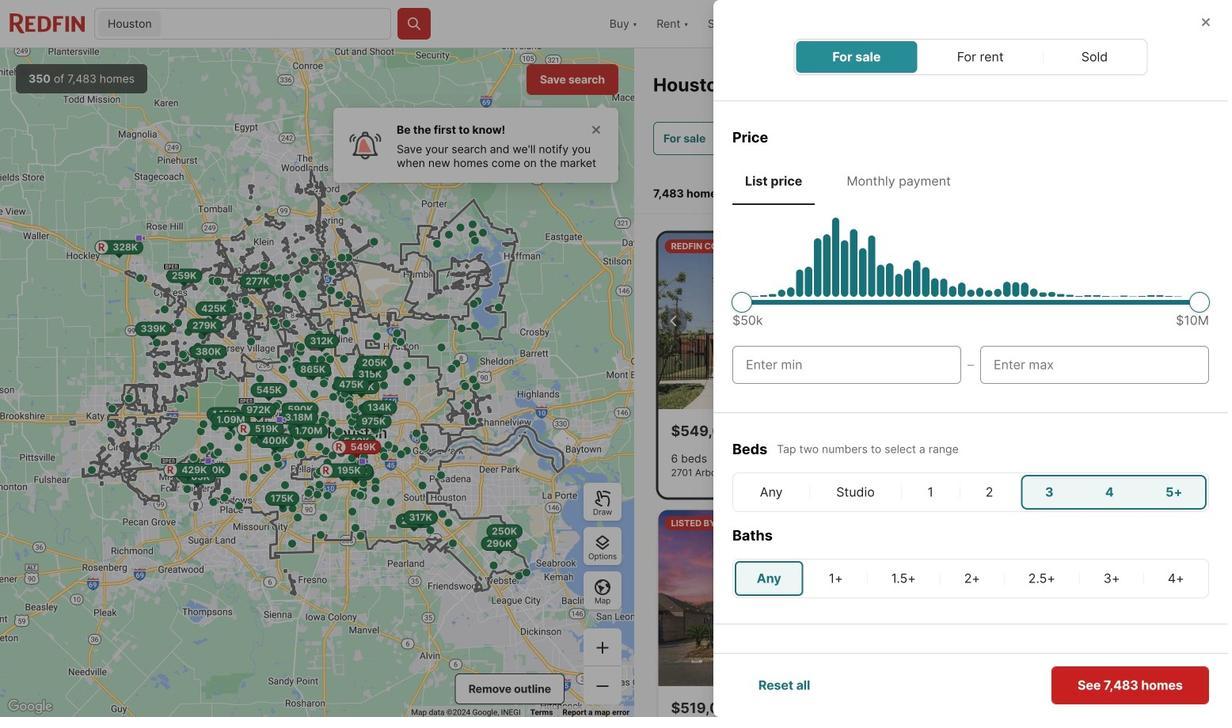 Task type: locate. For each thing, give the bounding box(es) containing it.
1 horizontal spatial option
[[855, 684, 965, 717]]

tab list
[[733, 161, 1209, 205]]

minimum price slider
[[732, 292, 752, 313]]

dialog
[[714, 0, 1228, 717]]

None search field
[[165, 9, 390, 40]]

2 horizontal spatial option
[[977, 684, 1087, 717]]

cell
[[735, 475, 808, 510], [811, 475, 900, 510], [903, 475, 958, 510], [961, 475, 1018, 510], [1021, 475, 1080, 510], [1080, 475, 1140, 510], [1140, 475, 1207, 510], [735, 561, 803, 596], [807, 561, 865, 596], [869, 561, 939, 596], [942, 561, 1003, 596], [1006, 561, 1078, 596], [1081, 561, 1142, 596], [1146, 561, 1207, 596]]

Enter max text field
[[994, 356, 1196, 375]]

list box
[[733, 684, 1209, 717]]

3 option from the left
[[977, 684, 1087, 717]]

0 horizontal spatial tab
[[733, 161, 815, 202]]

Enter min text field
[[746, 356, 948, 375]]

Add home to favorites checkbox
[[1166, 696, 1191, 717]]

For rent radio
[[957, 48, 1005, 67]]

tab
[[733, 161, 815, 202], [834, 161, 964, 202]]

Sold radio
[[1082, 48, 1109, 67]]

menu bar
[[794, 39, 1148, 75]]

1 tab from the left
[[733, 161, 815, 202]]

option
[[733, 684, 842, 717], [855, 684, 965, 717], [977, 684, 1087, 717]]

0 horizontal spatial option
[[733, 684, 842, 717]]

add home to favorites image
[[1169, 699, 1188, 717]]

1 horizontal spatial tab
[[834, 161, 964, 202]]

number of bathrooms row
[[733, 559, 1209, 599]]

map region
[[0, 48, 634, 717]]

share home image
[[1138, 699, 1157, 717]]

maximum price slider
[[1189, 292, 1210, 313]]



Task type: describe. For each thing, give the bounding box(es) containing it.
next image
[[898, 312, 917, 331]]

google image
[[4, 697, 56, 717]]

number of bedrooms row
[[733, 473, 1209, 512]]

For sale radio
[[833, 48, 881, 67]]

1 option from the left
[[733, 684, 842, 717]]

2 option from the left
[[855, 684, 965, 717]]

2 tab from the left
[[834, 161, 964, 202]]

previous image
[[665, 312, 684, 331]]

submit search image
[[406, 16, 422, 32]]



Task type: vqa. For each thing, say whether or not it's contained in the screenshot.
'Sold' radio
yes



